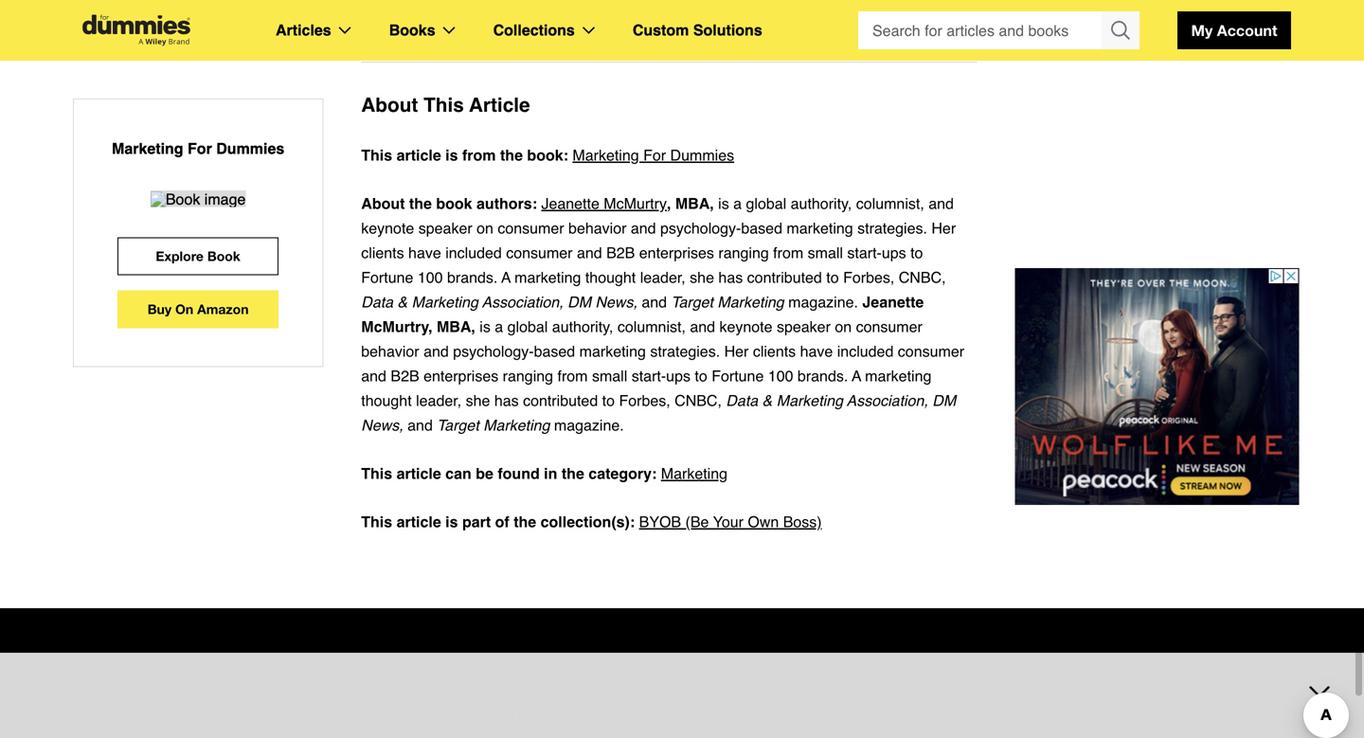 Task type: vqa. For each thing, say whether or not it's contained in the screenshot.
Longer
no



Task type: describe. For each thing, give the bounding box(es) containing it.
this article is from the book: marketing for dummies
[[361, 146, 735, 164]]

jeanette for jeanette mcmurtry, mba,
[[863, 293, 925, 311]]

the right in
[[562, 465, 585, 482]]

0 vertical spatial advertisement element
[[1016, 268, 1300, 505]]

marketing for dummies link
[[573, 143, 735, 168]]

byob (be your own boss) link
[[640, 510, 822, 535]]

from for is a global authority, columnist, and keynote speaker on consumer behavior and psychology-based marketing strategies. her clients have included consumer and b2b enterprises ranging from small start-ups to fortune 100 brands. a marketing thought leader, she has contributed to forbes, cnbc,
[[558, 367, 588, 385]]

,
[[667, 195, 671, 212]]

your
[[714, 513, 744, 531]]

a for is a global authority, columnist, and keynote speaker on consumer behavior and psychology-based marketing strategies. her clients have included consumer and b2b enterprises ranging from small start-ups to fortune 100 brands. a marketing thought leader, she has contributed to forbes, cnbc,
[[495, 318, 504, 336]]

psychology- for is a global authority, columnist, and keynote speaker on consumer behavior and psychology-based marketing strategies. her clients have included consumer and b2b enterprises ranging from small start-ups to fortune 100 brands. a marketing thought leader, she has contributed to forbes, cnbc, data & marketing association, dm news, and target marketing magazine.
[[661, 219, 742, 237]]

data inside data & marketing association, dm news,
[[726, 392, 758, 409]]

included for is a global authority, columnist, and keynote speaker on consumer behavior and psychology-based marketing strategies. her clients have included consumer and b2b enterprises ranging from small start-ups to fortune 100 brands. a marketing thought leader, she has contributed to forbes, cnbc,
[[838, 343, 894, 360]]

news, inside the is a global authority, columnist, and keynote speaker on consumer behavior and psychology-based marketing strategies. her clients have included consumer and b2b enterprises ranging from small start-ups to fortune 100 brands. a marketing thought leader, she has contributed to forbes, cnbc, data & marketing association, dm news, and target marketing magazine.
[[596, 293, 638, 311]]

custom
[[633, 21, 689, 39]]

amazon
[[197, 301, 249, 317]]

is a global authority, columnist, and keynote speaker on consumer behavior and psychology-based marketing strategies. her clients have included consumer and b2b enterprises ranging from small start-ups to fortune 100 brands. a marketing thought leader, she has contributed to forbes, cnbc,
[[361, 318, 965, 409]]

mcmurtry,
[[361, 318, 433, 336]]

speaker for is a global authority, columnist, and keynote speaker on consumer behavior and psychology-based marketing strategies. her clients have included consumer and b2b enterprises ranging from small start-ups to fortune 100 brands. a marketing thought leader, she has contributed to forbes, cnbc, data & marketing association, dm news, and target marketing magazine.
[[419, 219, 473, 237]]

data inside the is a global authority, columnist, and keynote speaker on consumer behavior and psychology-based marketing strategies. her clients have included consumer and b2b enterprises ranging from small start-ups to fortune 100 brands. a marketing thought leader, she has contributed to forbes, cnbc, data & marketing association, dm news, and target marketing magazine.
[[361, 293, 393, 311]]

article for from
[[397, 146, 441, 164]]

based for is a global authority, columnist, and keynote speaker on consumer behavior and psychology-based marketing strategies. her clients have included consumer and b2b enterprises ranging from small start-ups to fortune 100 brands. a marketing thought leader, she has contributed to forbes, cnbc,
[[534, 343, 576, 360]]

be
[[476, 465, 494, 482]]

keynote for is a global authority, columnist, and keynote speaker on consumer behavior and psychology-based marketing strategies. her clients have included consumer and b2b enterprises ranging from small start-ups to fortune 100 brands. a marketing thought leader, she has contributed to forbes, cnbc, data & marketing association, dm news, and target marketing magazine.
[[361, 219, 415, 237]]

custom solutions
[[633, 21, 763, 39]]

global for is a global authority, columnist, and keynote speaker on consumer behavior and psychology-based marketing strategies. her clients have included consumer and b2b enterprises ranging from small start-ups to fortune 100 brands. a marketing thought leader, she has contributed to forbes, cnbc,
[[508, 318, 548, 336]]

ranging for is a global authority, columnist, and keynote speaker on consumer behavior and psychology-based marketing strategies. her clients have included consumer and b2b enterprises ranging from small start-ups to fortune 100 brands. a marketing thought leader, she has contributed to forbes, cnbc,
[[503, 367, 554, 385]]

jeanette for jeanette mcmurtry , mba,
[[542, 195, 600, 212]]

cnbc, for is a global authority, columnist, and keynote speaker on consumer behavior and psychology-based marketing strategies. her clients have included consumer and b2b enterprises ranging from small start-ups to fortune 100 brands. a marketing thought leader, she has contributed to forbes, cnbc,
[[675, 392, 722, 409]]

is left 'part'
[[446, 513, 458, 531]]

have for is a global authority, columnist, and keynote speaker on consumer behavior and psychology-based marketing strategies. her clients have included consumer and b2b enterprises ranging from small start-ups to fortune 100 brands. a marketing thought leader, she has contributed to forbes, cnbc,
[[801, 343, 834, 360]]

book
[[436, 195, 473, 212]]

1 horizontal spatial mba,
[[676, 195, 714, 212]]

have for is a global authority, columnist, and keynote speaker on consumer behavior and psychology-based marketing strategies. her clients have included consumer and b2b enterprises ranging from small start-ups to fortune 100 brands. a marketing thought leader, she has contributed to forbes, cnbc, data & marketing association, dm news, and target marketing magazine.
[[409, 244, 441, 262]]

b2b for is a global authority, columnist, and keynote speaker on consumer behavior and psychology-based marketing strategies. her clients have included consumer and b2b enterprises ranging from small start-ups to fortune 100 brands. a marketing thought leader, she has contributed to forbes, cnbc,
[[391, 367, 420, 385]]

category:
[[589, 465, 657, 482]]

found
[[498, 465, 540, 482]]

books
[[389, 21, 436, 39]]

authors:
[[477, 195, 537, 212]]

1 horizontal spatial dummies
[[671, 146, 735, 164]]

fortune for is a global authority, columnist, and keynote speaker on consumer behavior and psychology-based marketing strategies. her clients have included consumer and b2b enterprises ranging from small start-ups to fortune 100 brands. a marketing thought leader, she has contributed to forbes, cnbc, data & marketing association, dm news, and target marketing magazine.
[[361, 269, 414, 286]]

marketing for dummies
[[112, 140, 285, 157]]

contributed for is a global authority, columnist, and keynote speaker on consumer behavior and psychology-based marketing strategies. her clients have included consumer and b2b enterprises ranging from small start-ups to fortune 100 brands. a marketing thought leader, she has contributed to forbes, cnbc, data & marketing association, dm news, and target marketing magazine.
[[748, 269, 823, 286]]

& inside the is a global authority, columnist, and keynote speaker on consumer behavior and psychology-based marketing strategies. her clients have included consumer and b2b enterprises ranging from small start-ups to fortune 100 brands. a marketing thought leader, she has contributed to forbes, cnbc, data & marketing association, dm news, and target marketing magazine.
[[398, 293, 408, 311]]

and target marketing magazine.
[[404, 417, 624, 434]]

leader, for is a global authority, columnist, and keynote speaker on consumer behavior and psychology-based marketing strategies. her clients have included consumer and b2b enterprises ranging from small start-ups to fortune 100 brands. a marketing thought leader, she has contributed to forbes, cnbc, data & marketing association, dm news, and target marketing magazine.
[[640, 269, 686, 286]]

brands. for is a global authority, columnist, and keynote speaker on consumer behavior and psychology-based marketing strategies. her clients have included consumer and b2b enterprises ranging from small start-ups to fortune 100 brands. a marketing thought leader, she has contributed to forbes, cnbc,
[[798, 367, 849, 385]]

from for is a global authority, columnist, and keynote speaker on consumer behavior and psychology-based marketing strategies. her clients have included consumer and b2b enterprises ranging from small start-ups to fortune 100 brands. a marketing thought leader, she has contributed to forbes, cnbc, data & marketing association, dm news, and target marketing magazine.
[[774, 244, 804, 262]]

her for is a global authority, columnist, and keynote speaker on consumer behavior and psychology-based marketing strategies. her clients have included consumer and b2b enterprises ranging from small start-ups to fortune 100 brands. a marketing thought leader, she has contributed to forbes, cnbc,
[[725, 343, 749, 360]]

this for this article is part of the collection(s): byob (be your own boss)
[[361, 513, 393, 531]]

in
[[544, 465, 558, 482]]

0 horizontal spatial from
[[463, 146, 496, 164]]

logo image
[[73, 15, 200, 46]]

ups for is a global authority, columnist, and keynote speaker on consumer behavior and psychology-based marketing strategies. her clients have included consumer and b2b enterprises ranging from small start-ups to fortune 100 brands. a marketing thought leader, she has contributed to forbes, cnbc,
[[667, 367, 691, 385]]

strategies. for is a global authority, columnist, and keynote speaker on consumer behavior and psychology-based marketing strategies. her clients have included consumer and b2b enterprises ranging from small start-ups to fortune 100 brands. a marketing thought leader, she has contributed to forbes, cnbc,
[[651, 343, 721, 360]]

collection(s):
[[541, 513, 635, 531]]

article for part
[[397, 513, 441, 531]]

0 horizontal spatial dummies
[[216, 140, 285, 157]]

1 horizontal spatial for
[[644, 146, 666, 164]]

dm inside the is a global authority, columnist, and keynote speaker on consumer behavior and psychology-based marketing strategies. her clients have included consumer and b2b enterprises ranging from small start-ups to fortune 100 brands. a marketing thought leader, she has contributed to forbes, cnbc, data & marketing association, dm news, and target marketing magazine.
[[568, 293, 592, 311]]

cnbc, for is a global authority, columnist, and keynote speaker on consumer behavior and psychology-based marketing strategies. her clients have included consumer and b2b enterprises ranging from small start-ups to fortune 100 brands. a marketing thought leader, she has contributed to forbes, cnbc, data & marketing association, dm news, and target marketing magazine.
[[899, 269, 947, 286]]

solutions
[[694, 21, 763, 39]]

b2b for is a global authority, columnist, and keynote speaker on consumer behavior and psychology-based marketing strategies. her clients have included consumer and b2b enterprises ranging from small start-ups to fortune 100 brands. a marketing thought leader, she has contributed to forbes, cnbc, data & marketing association, dm news, and target marketing magazine.
[[607, 244, 635, 262]]

news, inside data & marketing association, dm news,
[[361, 417, 404, 434]]

this article is part of the collection(s): byob (be your own boss)
[[361, 513, 822, 531]]

she for is a global authority, columnist, and keynote speaker on consumer behavior and psychology-based marketing strategies. her clients have included consumer and b2b enterprises ranging from small start-ups to fortune 100 brands. a marketing thought leader, she has contributed to forbes, cnbc,
[[466, 392, 490, 409]]

strategies. for is a global authority, columnist, and keynote speaker on consumer behavior and psychology-based marketing strategies. her clients have included consumer and b2b enterprises ranging from small start-ups to fortune 100 brands. a marketing thought leader, she has contributed to forbes, cnbc, data & marketing association, dm news, and target marketing magazine.
[[858, 219, 928, 237]]

open article categories image
[[339, 27, 351, 34]]

authority, for is a global authority, columnist, and keynote speaker on consumer behavior and psychology-based marketing strategies. her clients have included consumer and b2b enterprises ranging from small start-ups to fortune 100 brands. a marketing thought leader, she has contributed to forbes, cnbc, data & marketing association, dm news, and target marketing magazine.
[[791, 195, 852, 212]]

byob
[[640, 513, 682, 531]]

on for is a global authority, columnist, and keynote speaker on consumer behavior and psychology-based marketing strategies. her clients have included consumer and b2b enterprises ranging from small start-ups to fortune 100 brands. a marketing thought leader, she has contributed to forbes, cnbc, data & marketing association, dm news, and target marketing magazine.
[[477, 219, 494, 237]]

1 vertical spatial advertisement element
[[337, 653, 1028, 738]]

has for is a global authority, columnist, and keynote speaker on consumer behavior and psychology-based marketing strategies. her clients have included consumer and b2b enterprises ranging from small start-ups to fortune 100 brands. a marketing thought leader, she has contributed to forbes, cnbc,
[[495, 392, 519, 409]]

buy on amazon link
[[118, 290, 279, 328]]

columnist, for is a global authority, columnist, and keynote speaker on consumer behavior and psychology-based marketing strategies. her clients have included consumer and b2b enterprises ranging from small start-ups to fortune 100 brands. a marketing thought leader, she has contributed to forbes, cnbc, data & marketing association, dm news, and target marketing magazine.
[[857, 195, 925, 212]]

boss)
[[784, 513, 822, 531]]

is a global authority, columnist, and keynote speaker on consumer behavior and psychology-based marketing strategies. her clients have included consumer and b2b enterprises ranging from small start-ups to fortune 100 brands. a marketing thought leader, she has contributed to forbes, cnbc, data & marketing association, dm news, and target marketing magazine.
[[361, 195, 957, 311]]

on for is a global authority, columnist, and keynote speaker on consumer behavior and psychology-based marketing strategies. her clients have included consumer and b2b enterprises ranging from small start-ups to fortune 100 brands. a marketing thought leader, she has contributed to forbes, cnbc,
[[835, 318, 852, 336]]

a for is a global authority, columnist, and keynote speaker on consumer behavior and psychology-based marketing strategies. her clients have included consumer and b2b enterprises ranging from small start-ups to fortune 100 brands. a marketing thought leader, she has contributed to forbes, cnbc,
[[852, 367, 862, 385]]

has for is a global authority, columnist, and keynote speaker on consumer behavior and psychology-based marketing strategies. her clients have included consumer and b2b enterprises ranging from small start-ups to fortune 100 brands. a marketing thought leader, she has contributed to forbes, cnbc, data & marketing association, dm news, and target marketing magazine.
[[719, 269, 743, 286]]

on
[[175, 301, 194, 317]]

mba, inside jeanette mcmurtry, mba,
[[437, 318, 476, 336]]

contributed for is a global authority, columnist, and keynote speaker on consumer behavior and psychology-based marketing strategies. her clients have included consumer and b2b enterprises ranging from small start-ups to fortune 100 brands. a marketing thought leader, she has contributed to forbes, cnbc,
[[523, 392, 598, 409]]

Search for articles and books text field
[[859, 11, 1104, 49]]

jeanette mcmurtry , mba,
[[542, 195, 714, 212]]

2 horizontal spatial dummies
[[951, 673, 1028, 692]]

jeanette mcmurtry link
[[542, 195, 667, 212]]

explore
[[156, 248, 204, 264]]

a for is a global authority, columnist, and keynote speaker on consumer behavior and psychology-based marketing strategies. her clients have included consumer and b2b enterprises ranging from small start-ups to fortune 100 brands. a marketing thought leader, she has contributed to forbes, cnbc, data & marketing association, dm news, and target marketing magazine.
[[502, 269, 511, 286]]

book
[[207, 248, 241, 264]]

0 horizontal spatial for
[[188, 140, 212, 157]]

clients for is a global authority, columnist, and keynote speaker on consumer behavior and psychology-based marketing strategies. her clients have included consumer and b2b enterprises ranging from small start-ups to fortune 100 brands. a marketing thought leader, she has contributed to forbes, cnbc,
[[753, 343, 796, 360]]

behavior for is a global authority, columnist, and keynote speaker on consumer behavior and psychology-based marketing strategies. her clients have included consumer and b2b enterprises ranging from small start-ups to fortune 100 brands. a marketing thought leader, she has contributed to forbes, cnbc,
[[361, 343, 420, 360]]



Task type: locate. For each thing, give the bounding box(es) containing it.
article for be
[[397, 465, 441, 482]]

0 vertical spatial small
[[808, 244, 844, 262]]

leader,
[[640, 269, 686, 286], [416, 392, 462, 409]]

0 vertical spatial thought
[[586, 269, 636, 286]]

marketing inside data & marketing association, dm news,
[[777, 392, 844, 409]]

brands.
[[447, 269, 498, 286], [798, 367, 849, 385]]

global
[[746, 195, 787, 212], [508, 318, 548, 336]]

thought inside the is a global authority, columnist, and keynote speaker on consumer behavior and psychology-based marketing strategies. her clients have included consumer and b2b enterprises ranging from small start-ups to fortune 100 brands. a marketing thought leader, she has contributed to forbes, cnbc, data & marketing association, dm news, and target marketing magazine.
[[586, 269, 636, 286]]

thought inside is a global authority, columnist, and keynote speaker on consumer behavior and psychology-based marketing strategies. her clients have included consumer and b2b enterprises ranging from small start-ups to fortune 100 brands. a marketing thought leader, she has contributed to forbes, cnbc,
[[361, 392, 412, 409]]

has inside is a global authority, columnist, and keynote speaker on consumer behavior and psychology-based marketing strategies. her clients have included consumer and b2b enterprises ranging from small start-ups to fortune 100 brands. a marketing thought leader, she has contributed to forbes, cnbc,
[[495, 392, 519, 409]]

1 horizontal spatial news,
[[596, 293, 638, 311]]

she for is a global authority, columnist, and keynote speaker on consumer behavior and psychology-based marketing strategies. her clients have included consumer and b2b enterprises ranging from small start-ups to fortune 100 brands. a marketing thought leader, she has contributed to forbes, cnbc, data & marketing association, dm news, and target marketing magazine.
[[690, 269, 715, 286]]

fortune
[[361, 269, 414, 286], [712, 367, 764, 385]]

this for this article is from the book: marketing for dummies
[[361, 146, 393, 164]]

2 horizontal spatial from
[[774, 244, 804, 262]]

a inside is a global authority, columnist, and keynote speaker on consumer behavior and psychology-based marketing strategies. her clients have included consumer and b2b enterprises ranging from small start-ups to fortune 100 brands. a marketing thought leader, she has contributed to forbes, cnbc,
[[852, 367, 862, 385]]

0 horizontal spatial jeanette
[[542, 195, 600, 212]]

association, inside the is a global authority, columnist, and keynote speaker on consumer behavior and psychology-based marketing strategies. her clients have included consumer and b2b enterprises ranging from small start-ups to fortune 100 brands. a marketing thought leader, she has contributed to forbes, cnbc, data & marketing association, dm news, and target marketing magazine.
[[482, 293, 564, 311]]

she up jeanette mcmurtry, mba,
[[690, 269, 715, 286]]

ups inside is a global authority, columnist, and keynote speaker on consumer behavior and psychology-based marketing strategies. her clients have included consumer and b2b enterprises ranging from small start-ups to fortune 100 brands. a marketing thought leader, she has contributed to forbes, cnbc,
[[667, 367, 691, 385]]

article
[[469, 94, 530, 117]]

0 horizontal spatial she
[[466, 392, 490, 409]]

authority, inside is a global authority, columnist, and keynote speaker on consumer behavior and psychology-based marketing strategies. her clients have included consumer and b2b enterprises ranging from small start-ups to fortune 100 brands. a marketing thought leader, she has contributed to forbes, cnbc,
[[552, 318, 614, 336]]

1 vertical spatial authority,
[[552, 318, 614, 336]]

small
[[808, 244, 844, 262], [592, 367, 628, 385]]

authority, inside the is a global authority, columnist, and keynote speaker on consumer behavior and psychology-based marketing strategies. her clients have included consumer and b2b enterprises ranging from small start-ups to fortune 100 brands. a marketing thought leader, she has contributed to forbes, cnbc, data & marketing association, dm news, and target marketing magazine.
[[791, 195, 852, 212]]

leader, up jeanette mcmurtry, mba,
[[640, 269, 686, 286]]

dm inside data & marketing association, dm news,
[[933, 392, 957, 409]]

clients for is a global authority, columnist, and keynote speaker on consumer behavior and psychology-based marketing strategies. her clients have included consumer and b2b enterprises ranging from small start-ups to fortune 100 brands. a marketing thought leader, she has contributed to forbes, cnbc, data & marketing association, dm news, and target marketing magazine.
[[361, 244, 404, 262]]

1 vertical spatial article
[[397, 465, 441, 482]]

my account link
[[1178, 11, 1292, 49]]

0 horizontal spatial based
[[534, 343, 576, 360]]

0 horizontal spatial ranging
[[503, 367, 554, 385]]

0 horizontal spatial columnist,
[[618, 318, 686, 336]]

1 horizontal spatial start-
[[848, 244, 882, 262]]

0 vertical spatial article
[[397, 146, 441, 164]]

consumer
[[498, 219, 565, 237], [506, 244, 573, 262], [857, 318, 923, 336], [898, 343, 965, 360]]

b2b
[[607, 244, 635, 262], [391, 367, 420, 385]]

small for is a global authority, columnist, and keynote speaker on consumer behavior and psychology-based marketing strategies. her clients have included consumer and b2b enterprises ranging from small start-ups to fortune 100 brands. a marketing thought leader, she has contributed to forbes, cnbc, data & marketing association, dm news, and target marketing magazine.
[[808, 244, 844, 262]]

global inside is a global authority, columnist, and keynote speaker on consumer behavior and psychology-based marketing strategies. her clients have included consumer and b2b enterprises ranging from small start-ups to fortune 100 brands. a marketing thought leader, she has contributed to forbes, cnbc,
[[508, 318, 548, 336]]

a
[[734, 195, 742, 212], [495, 318, 504, 336]]

0 vertical spatial fortune
[[361, 269, 414, 286]]

connect
[[491, 673, 559, 692]]

target inside the is a global authority, columnist, and keynote speaker on consumer behavior and psychology-based marketing strategies. her clients have included consumer and b2b enterprises ranging from small start-ups to fortune 100 brands. a marketing thought leader, she has contributed to forbes, cnbc, data & marketing association, dm news, and target marketing magazine.
[[672, 293, 714, 311]]

speaker inside the is a global authority, columnist, and keynote speaker on consumer behavior and psychology-based marketing strategies. her clients have included consumer and b2b enterprises ranging from small start-ups to fortune 100 brands. a marketing thought leader, she has contributed to forbes, cnbc, data & marketing association, dm news, and target marketing magazine.
[[419, 219, 473, 237]]

buy on amazon
[[148, 301, 249, 317]]

b2b down jeanette mcmurtry , mba,
[[607, 244, 635, 262]]

she up and target marketing magazine.
[[466, 392, 490, 409]]

0 horizontal spatial magazine.
[[554, 417, 624, 434]]

0 vertical spatial has
[[719, 269, 743, 286]]

the right 'of'
[[514, 513, 537, 531]]

0 horizontal spatial included
[[446, 244, 502, 262]]

0 vertical spatial start-
[[848, 244, 882, 262]]

0 horizontal spatial keynote
[[361, 219, 415, 237]]

data & marketing association, dm news,
[[361, 392, 957, 434]]

0 horizontal spatial a
[[502, 269, 511, 286]]

ups
[[882, 244, 907, 262], [667, 367, 691, 385]]

my account
[[1192, 21, 1278, 39]]

1 horizontal spatial contributed
[[748, 269, 823, 286]]

0 horizontal spatial her
[[725, 343, 749, 360]]

columnist, for is a global authority, columnist, and keynote speaker on consumer behavior and psychology-based marketing strategies. her clients have included consumer and b2b enterprises ranging from small start-ups to fortune 100 brands. a marketing thought leader, she has contributed to forbes, cnbc,
[[618, 318, 686, 336]]

0 vertical spatial have
[[409, 244, 441, 262]]

from inside is a global authority, columnist, and keynote speaker on consumer behavior and psychology-based marketing strategies. her clients have included consumer and b2b enterprises ranging from small start-ups to fortune 100 brands. a marketing thought leader, she has contributed to forbes, cnbc,
[[558, 367, 588, 385]]

thought for is a global authority, columnist, and keynote speaker on consumer behavior and psychology-based marketing strategies. her clients have included consumer and b2b enterprises ranging from small start-ups to fortune 100 brands. a marketing thought leader, she has contributed to forbes, cnbc, data & marketing association, dm news, and target marketing magazine.
[[586, 269, 636, 286]]

about for about dummies
[[897, 673, 946, 692]]

for up book image
[[188, 140, 212, 157]]

1 horizontal spatial have
[[801, 343, 834, 360]]

on inside is a global authority, columnist, and keynote speaker on consumer behavior and psychology-based marketing strategies. her clients have included consumer and b2b enterprises ranging from small start-ups to fortune 100 brands. a marketing thought leader, she has contributed to forbes, cnbc,
[[835, 318, 852, 336]]

open collections list image
[[583, 27, 595, 34]]

target up is a global authority, columnist, and keynote speaker on consumer behavior and psychology-based marketing strategies. her clients have included consumer and b2b enterprises ranging from small start-ups to fortune 100 brands. a marketing thought leader, she has contributed to forbes, cnbc,
[[672, 293, 714, 311]]

start- for is a global authority, columnist, and keynote speaker on consumer behavior and psychology-based marketing strategies. her clients have included consumer and b2b enterprises ranging from small start-ups to fortune 100 brands. a marketing thought leader, she has contributed to forbes, cnbc, data & marketing association, dm news, and target marketing magazine.
[[848, 244, 882, 262]]

data up the mcmurtry,
[[361, 293, 393, 311]]

behavior down the mcmurtry,
[[361, 343, 420, 360]]

mba,
[[676, 195, 714, 212], [437, 318, 476, 336]]

dummies
[[216, 140, 285, 157], [671, 146, 735, 164], [951, 673, 1028, 692]]

about the book authors:
[[361, 195, 542, 212]]

0 horizontal spatial cnbc,
[[675, 392, 722, 409]]

behavior for is a global authority, columnist, and keynote speaker on consumer behavior and psychology-based marketing strategies. her clients have included consumer and b2b enterprises ranging from small start-ups to fortune 100 brands. a marketing thought leader, she has contributed to forbes, cnbc, data & marketing association, dm news, and target marketing magazine.
[[569, 219, 627, 237]]

0 horizontal spatial clients
[[361, 244, 404, 262]]

b2b inside is a global authority, columnist, and keynote speaker on consumer behavior and psychology-based marketing strategies. her clients have included consumer and b2b enterprises ranging from small start-ups to fortune 100 brands. a marketing thought leader, she has contributed to forbes, cnbc,
[[391, 367, 420, 385]]

she
[[690, 269, 715, 286], [466, 392, 490, 409]]

1 vertical spatial strategies.
[[651, 343, 721, 360]]

her
[[932, 219, 957, 237], [725, 343, 749, 360]]

thought
[[586, 269, 636, 286], [361, 392, 412, 409]]

thought for is a global authority, columnist, and keynote speaker on consumer behavior and psychology-based marketing strategies. her clients have included consumer and b2b enterprises ranging from small start-ups to fortune 100 brands. a marketing thought leader, she has contributed to forbes, cnbc,
[[361, 392, 412, 409]]

1 horizontal spatial strategies.
[[858, 219, 928, 237]]

1 horizontal spatial she
[[690, 269, 715, 286]]

0 horizontal spatial small
[[592, 367, 628, 385]]

forbes, for is a global authority, columnist, and keynote speaker on consumer behavior and psychology-based marketing strategies. her clients have included consumer and b2b enterprises ranging from small start-ups to fortune 100 brands. a marketing thought leader, she has contributed to forbes, cnbc, data & marketing association, dm news, and target marketing magazine.
[[844, 269, 895, 286]]

psychology- for is a global authority, columnist, and keynote speaker on consumer behavior and psychology-based marketing strategies. her clients have included consumer and b2b enterprises ranging from small start-ups to fortune 100 brands. a marketing thought leader, she has contributed to forbes, cnbc,
[[453, 343, 534, 360]]

ups for is a global authority, columnist, and keynote speaker on consumer behavior and psychology-based marketing strategies. her clients have included consumer and b2b enterprises ranging from small start-ups to fortune 100 brands. a marketing thought leader, she has contributed to forbes, cnbc, data & marketing association, dm news, and target marketing magazine.
[[882, 244, 907, 262]]

0 horizontal spatial contributed
[[523, 392, 598, 409]]

is up about the book authors:
[[446, 146, 458, 164]]

a inside the is a global authority, columnist, and keynote speaker on consumer behavior and psychology-based marketing strategies. her clients have included consumer and b2b enterprises ranging from small start-ups to fortune 100 brands. a marketing thought leader, she has contributed to forbes, cnbc, data & marketing association, dm news, and target marketing magazine.
[[734, 195, 742, 212]]

of
[[495, 513, 510, 531]]

explore book
[[156, 248, 241, 264]]

open book categories image
[[443, 27, 456, 34]]

0 horizontal spatial data
[[361, 293, 393, 311]]

her inside is a global authority, columnist, and keynote speaker on consumer behavior and psychology-based marketing strategies. her clients have included consumer and b2b enterprises ranging from small start-ups to fortune 100 brands. a marketing thought leader, she has contributed to forbes, cnbc,
[[725, 343, 749, 360]]

about for about the book authors:
[[361, 195, 405, 212]]

included for is a global authority, columnist, and keynote speaker on consumer behavior and psychology-based marketing strategies. her clients have included consumer and b2b enterprises ranging from small start-ups to fortune 100 brands. a marketing thought leader, she has contributed to forbes, cnbc, data & marketing association, dm news, and target marketing magazine.
[[446, 244, 502, 262]]

is
[[446, 146, 458, 164], [719, 195, 730, 212], [480, 318, 491, 336], [446, 513, 458, 531]]

1 horizontal spatial has
[[719, 269, 743, 286]]

small for is a global authority, columnist, and keynote speaker on consumer behavior and psychology-based marketing strategies. her clients have included consumer and b2b enterprises ranging from small start-ups to fortune 100 brands. a marketing thought leader, she has contributed to forbes, cnbc,
[[592, 367, 628, 385]]

article
[[397, 146, 441, 164], [397, 465, 441, 482], [397, 513, 441, 531]]

ranging
[[719, 244, 769, 262], [503, 367, 554, 385]]

strategies.
[[858, 219, 928, 237], [651, 343, 721, 360]]

keynote for is a global authority, columnist, and keynote speaker on consumer behavior and psychology-based marketing strategies. her clients have included consumer and b2b enterprises ranging from small start-ups to fortune 100 brands. a marketing thought leader, she has contributed to forbes, cnbc,
[[720, 318, 773, 336]]

0 horizontal spatial strategies.
[[651, 343, 721, 360]]

cnbc,
[[899, 269, 947, 286], [675, 392, 722, 409]]

1 horizontal spatial fortune
[[712, 367, 764, 385]]

enterprises down the ,
[[640, 244, 715, 262]]

has
[[719, 269, 743, 286], [495, 392, 519, 409]]

she inside the is a global authority, columnist, and keynote speaker on consumer behavior and psychology-based marketing strategies. her clients have included consumer and b2b enterprises ranging from small start-ups to fortune 100 brands. a marketing thought leader, she has contributed to forbes, cnbc, data & marketing association, dm news, and target marketing magazine.
[[690, 269, 715, 286]]

account
[[1218, 21, 1278, 39]]

1 vertical spatial &
[[763, 392, 773, 409]]

0 horizontal spatial a
[[495, 318, 504, 336]]

1 vertical spatial dm
[[933, 392, 957, 409]]

1 vertical spatial ups
[[667, 367, 691, 385]]

0 vertical spatial 100
[[418, 269, 443, 286]]

thought up jeanette mcmurtry, mba,
[[586, 269, 636, 286]]

behavior
[[569, 219, 627, 237], [361, 343, 420, 360]]

0 vertical spatial included
[[446, 244, 502, 262]]

is right the mcmurtry,
[[480, 318, 491, 336]]

leader, inside is a global authority, columnist, and keynote speaker on consumer behavior and psychology-based marketing strategies. her clients have included consumer and b2b enterprises ranging from small start-ups to fortune 100 brands. a marketing thought leader, she has contributed to forbes, cnbc,
[[416, 392, 462, 409]]

her for is a global authority, columnist, and keynote speaker on consumer behavior and psychology-based marketing strategies. her clients have included consumer and b2b enterprises ranging from small start-ups to fortune 100 brands. a marketing thought leader, she has contributed to forbes, cnbc, data & marketing association, dm news, and target marketing magazine.
[[932, 219, 957, 237]]

cnbc, inside is a global authority, columnist, and keynote speaker on consumer behavior and psychology-based marketing strategies. her clients have included consumer and b2b enterprises ranging from small start-ups to fortune 100 brands. a marketing thought leader, she has contributed to forbes, cnbc,
[[675, 392, 722, 409]]

close this dialog image
[[1337, 661, 1356, 680]]

forbes, inside is a global authority, columnist, and keynote speaker on consumer behavior and psychology-based marketing strategies. her clients have included consumer and b2b enterprises ranging from small start-ups to fortune 100 brands. a marketing thought leader, she has contributed to forbes, cnbc,
[[619, 392, 671, 409]]

0 vertical spatial clients
[[361, 244, 404, 262]]

to
[[911, 244, 924, 262], [827, 269, 839, 286], [695, 367, 708, 385], [603, 392, 615, 409]]

she inside is a global authority, columnist, and keynote speaker on consumer behavior and psychology-based marketing strategies. her clients have included consumer and b2b enterprises ranging from small start-ups to fortune 100 brands. a marketing thought leader, she has contributed to forbes, cnbc,
[[466, 392, 490, 409]]

article left the can
[[397, 465, 441, 482]]

advertisement element
[[1016, 268, 1300, 505], [337, 653, 1028, 738]]

a for is a global authority, columnist, and keynote speaker on consumer behavior and psychology-based marketing strategies. her clients have included consumer and b2b enterprises ranging from small start-ups to fortune 100 brands. a marketing thought leader, she has contributed to forbes, cnbc, data & marketing association, dm news, and target marketing magazine.
[[734, 195, 742, 212]]

marketing
[[112, 140, 183, 157], [573, 146, 640, 164], [412, 293, 479, 311], [718, 293, 785, 311], [777, 392, 844, 409], [484, 417, 550, 434], [661, 465, 728, 482]]

0 vertical spatial from
[[463, 146, 496, 164]]

1 vertical spatial 100
[[769, 367, 794, 385]]

speaker inside is a global authority, columnist, and keynote speaker on consumer behavior and psychology-based marketing strategies. her clients have included consumer and b2b enterprises ranging from small start-ups to fortune 100 brands. a marketing thought leader, she has contributed to forbes, cnbc,
[[777, 318, 831, 336]]

1 horizontal spatial a
[[734, 195, 742, 212]]

is right the ,
[[719, 195, 730, 212]]

authority,
[[791, 195, 852, 212], [552, 318, 614, 336]]

0 vertical spatial forbes,
[[844, 269, 895, 286]]

1 horizontal spatial enterprises
[[640, 244, 715, 262]]

keynote inside is a global authority, columnist, and keynote speaker on consumer behavior and psychology-based marketing strategies. her clients have included consumer and b2b enterprises ranging from small start-ups to fortune 100 brands. a marketing thought leader, she has contributed to forbes, cnbc,
[[720, 318, 773, 336]]

own
[[748, 513, 779, 531]]

part
[[463, 513, 491, 531]]

marketing
[[787, 219, 854, 237], [515, 269, 581, 286], [580, 343, 646, 360], [866, 367, 932, 385]]

100 for is a global authority, columnist, and keynote speaker on consumer behavior and psychology-based marketing strategies. her clients have included consumer and b2b enterprises ranging from small start-ups to fortune 100 brands. a marketing thought leader, she has contributed to forbes, cnbc,
[[769, 367, 794, 385]]

my
[[1192, 21, 1214, 39]]

0 horizontal spatial have
[[409, 244, 441, 262]]

from
[[463, 146, 496, 164], [774, 244, 804, 262], [558, 367, 588, 385]]

global inside the is a global authority, columnist, and keynote speaker on consumer behavior and psychology-based marketing strategies. her clients have included consumer and b2b enterprises ranging from small start-ups to fortune 100 brands. a marketing thought leader, she has contributed to forbes, cnbc, data & marketing association, dm news, and target marketing magazine.
[[746, 195, 787, 212]]

& inside data & marketing association, dm news,
[[763, 392, 773, 409]]

enterprises up and target marketing magazine.
[[424, 367, 499, 385]]

fortune inside is a global authority, columnist, and keynote speaker on consumer behavior and psychology-based marketing strategies. her clients have included consumer and b2b enterprises ranging from small start-ups to fortune 100 brands. a marketing thought leader, she has contributed to forbes, cnbc,
[[712, 367, 764, 385]]

0 horizontal spatial global
[[508, 318, 548, 336]]

fortune for is a global authority, columnist, and keynote speaker on consumer behavior and psychology-based marketing strategies. her clients have included consumer and b2b enterprises ranging from small start-ups to fortune 100 brands. a marketing thought leader, she has contributed to forbes, cnbc,
[[712, 367, 764, 385]]

data up marketing link
[[726, 392, 758, 409]]

0 horizontal spatial has
[[495, 392, 519, 409]]

0 vertical spatial a
[[734, 195, 742, 212]]

0 horizontal spatial brands.
[[447, 269, 498, 286]]

the
[[500, 146, 523, 164], [409, 195, 432, 212], [562, 465, 585, 482], [514, 513, 537, 531]]

enterprises inside is a global authority, columnist, and keynote speaker on consumer behavior and psychology-based marketing strategies. her clients have included consumer and b2b enterprises ranging from small start-ups to fortune 100 brands. a marketing thought leader, she has contributed to forbes, cnbc,
[[424, 367, 499, 385]]

global for is a global authority, columnist, and keynote speaker on consumer behavior and psychology-based marketing strategies. her clients have included consumer and b2b enterprises ranging from small start-ups to fortune 100 brands. a marketing thought leader, she has contributed to forbes, cnbc, data & marketing association, dm news, and target marketing magazine.
[[746, 195, 787, 212]]

enterprises inside the is a global authority, columnist, and keynote speaker on consumer behavior and psychology-based marketing strategies. her clients have included consumer and b2b enterprises ranging from small start-ups to fortune 100 brands. a marketing thought leader, she has contributed to forbes, cnbc, data & marketing association, dm news, and target marketing magazine.
[[640, 244, 715, 262]]

1 horizontal spatial leader,
[[640, 269, 686, 286]]

ranging inside is a global authority, columnist, and keynote speaker on consumer behavior and psychology-based marketing strategies. her clients have included consumer and b2b enterprises ranging from small start-ups to fortune 100 brands. a marketing thought leader, she has contributed to forbes, cnbc,
[[503, 367, 554, 385]]

based inside the is a global authority, columnist, and keynote speaker on consumer behavior and psychology-based marketing strategies. her clients have included consumer and b2b enterprises ranging from small start-ups to fortune 100 brands. a marketing thought leader, she has contributed to forbes, cnbc, data & marketing association, dm news, and target marketing magazine.
[[742, 219, 783, 237]]

1 horizontal spatial ups
[[882, 244, 907, 262]]

have inside the is a global authority, columnist, and keynote speaker on consumer behavior and psychology-based marketing strategies. her clients have included consumer and b2b enterprises ranging from small start-ups to fortune 100 brands. a marketing thought leader, she has contributed to forbes, cnbc, data & marketing association, dm news, and target marketing magazine.
[[409, 244, 441, 262]]

forbes, for is a global authority, columnist, and keynote speaker on consumer behavior and psychology-based marketing strategies. her clients have included consumer and b2b enterprises ranging from small start-ups to fortune 100 brands. a marketing thought leader, she has contributed to forbes, cnbc,
[[619, 392, 671, 409]]

1 horizontal spatial ranging
[[719, 244, 769, 262]]

1 vertical spatial included
[[838, 343, 894, 360]]

b2b inside the is a global authority, columnist, and keynote speaker on consumer behavior and psychology-based marketing strategies. her clients have included consumer and b2b enterprises ranging from small start-ups to fortune 100 brands. a marketing thought leader, she has contributed to forbes, cnbc, data & marketing association, dm news, and target marketing magazine.
[[607, 244, 635, 262]]

a
[[502, 269, 511, 286], [852, 367, 862, 385]]

dm
[[568, 293, 592, 311], [933, 392, 957, 409]]

1 horizontal spatial forbes,
[[844, 269, 895, 286]]

(be
[[686, 513, 709, 531]]

1 vertical spatial magazine.
[[554, 417, 624, 434]]

fortune inside the is a global authority, columnist, and keynote speaker on consumer behavior and psychology-based marketing strategies. her clients have included consumer and b2b enterprises ranging from small start-ups to fortune 100 brands. a marketing thought leader, she has contributed to forbes, cnbc, data & marketing association, dm news, and target marketing magazine.
[[361, 269, 414, 286]]

leader, for is a global authority, columnist, and keynote speaker on consumer behavior and psychology-based marketing strategies. her clients have included consumer and b2b enterprises ranging from small start-ups to fortune 100 brands. a marketing thought leader, she has contributed to forbes, cnbc,
[[416, 392, 462, 409]]

strategies. inside is a global authority, columnist, and keynote speaker on consumer behavior and psychology-based marketing strategies. her clients have included consumer and b2b enterprises ranging from small start-ups to fortune 100 brands. a marketing thought leader, she has contributed to forbes, cnbc,
[[651, 343, 721, 360]]

100
[[418, 269, 443, 286], [769, 367, 794, 385]]

for
[[188, 140, 212, 157], [644, 146, 666, 164]]

keynote inside the is a global authority, columnist, and keynote speaker on consumer behavior and psychology-based marketing strategies. her clients have included consumer and b2b enterprises ranging from small start-ups to fortune 100 brands. a marketing thought leader, she has contributed to forbes, cnbc, data & marketing association, dm news, and target marketing magazine.
[[361, 219, 415, 237]]

psychology- up and target marketing magazine.
[[453, 343, 534, 360]]

for up mcmurtry
[[644, 146, 666, 164]]

contributed inside is a global authority, columnist, and keynote speaker on consumer behavior and psychology-based marketing strategies. her clients have included consumer and b2b enterprises ranging from small start-ups to fortune 100 brands. a marketing thought leader, she has contributed to forbes, cnbc,
[[523, 392, 598, 409]]

columnist, inside is a global authority, columnist, and keynote speaker on consumer behavior and psychology-based marketing strategies. her clients have included consumer and b2b enterprises ranging from small start-ups to fortune 100 brands. a marketing thought leader, she has contributed to forbes, cnbc,
[[618, 318, 686, 336]]

articles
[[276, 21, 331, 39]]

100 for is a global authority, columnist, and keynote speaker on consumer behavior and psychology-based marketing strategies. her clients have included consumer and b2b enterprises ranging from small start-ups to fortune 100 brands. a marketing thought leader, she has contributed to forbes, cnbc, data & marketing association, dm news, and target marketing magazine.
[[418, 269, 443, 286]]

can
[[446, 465, 472, 482]]

1 article from the top
[[397, 146, 441, 164]]

jeanette inside jeanette mcmurtry, mba,
[[863, 293, 925, 311]]

0 vertical spatial on
[[477, 219, 494, 237]]

mba, right the ,
[[676, 195, 714, 212]]

explore book link
[[118, 237, 279, 275]]

mcmurtry
[[604, 195, 667, 212]]

0 horizontal spatial dm
[[568, 293, 592, 311]]

has inside the is a global authority, columnist, and keynote speaker on consumer behavior and psychology-based marketing strategies. her clients have included consumer and b2b enterprises ranging from small start-ups to fortune 100 brands. a marketing thought leader, she has contributed to forbes, cnbc, data & marketing association, dm news, and target marketing magazine.
[[719, 269, 743, 286]]

about dummies
[[897, 673, 1028, 692]]

start- for is a global authority, columnist, and keynote speaker on consumer behavior and psychology-based marketing strategies. her clients have included consumer and b2b enterprises ranging from small start-ups to fortune 100 brands. a marketing thought leader, she has contributed to forbes, cnbc,
[[632, 367, 667, 385]]

the left book:
[[500, 146, 523, 164]]

100 inside the is a global authority, columnist, and keynote speaker on consumer behavior and psychology-based marketing strategies. her clients have included consumer and b2b enterprises ranging from small start-ups to fortune 100 brands. a marketing thought leader, she has contributed to forbes, cnbc, data & marketing association, dm news, and target marketing magazine.
[[418, 269, 443, 286]]

0 vertical spatial speaker
[[419, 219, 473, 237]]

included inside the is a global authority, columnist, and keynote speaker on consumer behavior and psychology-based marketing strategies. her clients have included consumer and b2b enterprises ranging from small start-ups to fortune 100 brands. a marketing thought leader, she has contributed to forbes, cnbc, data & marketing association, dm news, and target marketing magazine.
[[446, 244, 502, 262]]

1 vertical spatial based
[[534, 343, 576, 360]]

behavior inside the is a global authority, columnist, and keynote speaker on consumer behavior and psychology-based marketing strategies. her clients have included consumer and b2b enterprises ranging from small start-ups to fortune 100 brands. a marketing thought leader, she has contributed to forbes, cnbc, data & marketing association, dm news, and target marketing magazine.
[[569, 219, 627, 237]]

strategies. inside the is a global authority, columnist, and keynote speaker on consumer behavior and psychology-based marketing strategies. her clients have included consumer and b2b enterprises ranging from small start-ups to fortune 100 brands. a marketing thought leader, she has contributed to forbes, cnbc, data & marketing association, dm news, and target marketing magazine.
[[858, 219, 928, 237]]

1 vertical spatial b2b
[[391, 367, 420, 385]]

ranging inside the is a global authority, columnist, and keynote speaker on consumer behavior and psychology-based marketing strategies. her clients have included consumer and b2b enterprises ranging from small start-ups to fortune 100 brands. a marketing thought leader, she has contributed to forbes, cnbc, data & marketing association, dm news, and target marketing magazine.
[[719, 244, 769, 262]]

1 horizontal spatial behavior
[[569, 219, 627, 237]]

cnbc, inside the is a global authority, columnist, and keynote speaker on consumer behavior and psychology-based marketing strategies. her clients have included consumer and b2b enterprises ranging from small start-ups to fortune 100 brands. a marketing thought leader, she has contributed to forbes, cnbc, data & marketing association, dm news, and target marketing magazine.
[[899, 269, 947, 286]]

speaker
[[419, 219, 473, 237], [777, 318, 831, 336]]

authority, for is a global authority, columnist, and keynote speaker on consumer behavior and psychology-based marketing strategies. her clients have included consumer and b2b enterprises ranging from small start-ups to fortune 100 brands. a marketing thought leader, she has contributed to forbes, cnbc,
[[552, 318, 614, 336]]

custom solutions link
[[633, 18, 763, 43]]

1 vertical spatial mba,
[[437, 318, 476, 336]]

1 horizontal spatial association,
[[847, 392, 929, 409]]

forbes,
[[844, 269, 895, 286], [619, 392, 671, 409]]

psychology- down the ,
[[661, 219, 742, 237]]

included
[[446, 244, 502, 262], [838, 343, 894, 360]]

0 vertical spatial a
[[502, 269, 511, 286]]

1 horizontal spatial her
[[932, 219, 957, 237]]

clients inside is a global authority, columnist, and keynote speaker on consumer behavior and psychology-based marketing strategies. her clients have included consumer and b2b enterprises ranging from small start-ups to fortune 100 brands. a marketing thought leader, she has contributed to forbes, cnbc,
[[753, 343, 796, 360]]

100 inside is a global authority, columnist, and keynote speaker on consumer behavior and psychology-based marketing strategies. her clients have included consumer and b2b enterprises ranging from small start-ups to fortune 100 brands. a marketing thought leader, she has contributed to forbes, cnbc,
[[769, 367, 794, 385]]

small inside the is a global authority, columnist, and keynote speaker on consumer behavior and psychology-based marketing strategies. her clients have included consumer and b2b enterprises ranging from small start-ups to fortune 100 brands. a marketing thought leader, she has contributed to forbes, cnbc, data & marketing association, dm news, and target marketing magazine.
[[808, 244, 844, 262]]

article down about this article
[[397, 146, 441, 164]]

contributed inside the is a global authority, columnist, and keynote speaker on consumer behavior and psychology-based marketing strategies. her clients have included consumer and b2b enterprises ranging from small start-ups to fortune 100 brands. a marketing thought leader, she has contributed to forbes, cnbc, data & marketing association, dm news, and target marketing magazine.
[[748, 269, 823, 286]]

buy
[[148, 301, 172, 317]]

about this article
[[361, 94, 530, 117]]

0 vertical spatial contributed
[[748, 269, 823, 286]]

have
[[409, 244, 441, 262], [801, 343, 834, 360]]

leader, inside the is a global authority, columnist, and keynote speaker on consumer behavior and psychology-based marketing strategies. her clients have included consumer and b2b enterprises ranging from small start-ups to fortune 100 brands. a marketing thought leader, she has contributed to forbes, cnbc, data & marketing association, dm news, and target marketing magazine.
[[640, 269, 686, 286]]

on inside the is a global authority, columnist, and keynote speaker on consumer behavior and psychology-based marketing strategies. her clients have included consumer and b2b enterprises ranging from small start-ups to fortune 100 brands. a marketing thought leader, she has contributed to forbes, cnbc, data & marketing association, dm news, and target marketing magazine.
[[477, 219, 494, 237]]

speaker for is a global authority, columnist, and keynote speaker on consumer behavior and psychology-based marketing strategies. her clients have included consumer and b2b enterprises ranging from small start-ups to fortune 100 brands. a marketing thought leader, she has contributed to forbes, cnbc,
[[777, 318, 831, 336]]

b2b down the mcmurtry,
[[391, 367, 420, 385]]

target up the can
[[437, 417, 479, 434]]

1 vertical spatial on
[[835, 318, 852, 336]]

clients inside the is a global authority, columnist, and keynote speaker on consumer behavior and psychology-based marketing strategies. her clients have included consumer and b2b enterprises ranging from small start-ups to fortune 100 brands. a marketing thought leader, she has contributed to forbes, cnbc, data & marketing association, dm news, and target marketing magazine.
[[361, 244, 404, 262]]

based
[[742, 219, 783, 237], [534, 343, 576, 360]]

fortune up data & marketing association, dm news,
[[712, 367, 764, 385]]

forbes, inside the is a global authority, columnist, and keynote speaker on consumer behavior and psychology-based marketing strategies. her clients have included consumer and b2b enterprises ranging from small start-ups to fortune 100 brands. a marketing thought leader, she has contributed to forbes, cnbc, data & marketing association, dm news, and target marketing magazine.
[[844, 269, 895, 286]]

0 vertical spatial news,
[[596, 293, 638, 311]]

magazine.
[[789, 293, 859, 311], [554, 417, 624, 434]]

ranging for is a global authority, columnist, and keynote speaker on consumer behavior and psychology-based marketing strategies. her clients have included consumer and b2b enterprises ranging from small start-ups to fortune 100 brands. a marketing thought leader, she has contributed to forbes, cnbc, data & marketing association, dm news, and target marketing magazine.
[[719, 244, 769, 262]]

and
[[929, 195, 954, 212], [631, 219, 656, 237], [577, 244, 603, 262], [642, 293, 667, 311], [690, 318, 716, 336], [424, 343, 449, 360], [361, 367, 387, 385], [408, 417, 433, 434]]

0 horizontal spatial behavior
[[361, 343, 420, 360]]

group
[[859, 11, 1140, 49]]

about
[[361, 94, 418, 117], [361, 195, 405, 212], [897, 673, 946, 692]]

columnist, inside the is a global authority, columnist, and keynote speaker on consumer behavior and psychology-based marketing strategies. her clients have included consumer and b2b enterprises ranging from small start-ups to fortune 100 brands. a marketing thought leader, she has contributed to forbes, cnbc, data & marketing association, dm news, and target marketing magazine.
[[857, 195, 925, 212]]

fortune up the mcmurtry,
[[361, 269, 414, 286]]

1 vertical spatial columnist,
[[618, 318, 686, 336]]

her inside the is a global authority, columnist, and keynote speaker on consumer behavior and psychology-based marketing strategies. her clients have included consumer and b2b enterprises ranging from small start-ups to fortune 100 brands. a marketing thought leader, she has contributed to forbes, cnbc, data & marketing association, dm news, and target marketing magazine.
[[932, 219, 957, 237]]

0 vertical spatial &
[[398, 293, 408, 311]]

thought down the mcmurtry,
[[361, 392, 412, 409]]

start-
[[848, 244, 882, 262], [632, 367, 667, 385]]

have inside is a global authority, columnist, and keynote speaker on consumer behavior and psychology-based marketing strategies. her clients have included consumer and b2b enterprises ranging from small start-ups to fortune 100 brands. a marketing thought leader, she has contributed to forbes, cnbc,
[[801, 343, 834, 360]]

data
[[361, 293, 393, 311], [726, 392, 758, 409]]

0 vertical spatial target
[[672, 293, 714, 311]]

0 horizontal spatial 100
[[418, 269, 443, 286]]

jeanette mcmurtry, mba,
[[361, 293, 925, 336]]

psychology- inside the is a global authority, columnist, and keynote speaker on consumer behavior and psychology-based marketing strategies. her clients have included consumer and b2b enterprises ranging from small start-ups to fortune 100 brands. a marketing thought leader, she has contributed to forbes, cnbc, data & marketing association, dm news, and target marketing magazine.
[[661, 219, 742, 237]]

1 horizontal spatial small
[[808, 244, 844, 262]]

book image image
[[151, 192, 246, 207]]

1 horizontal spatial thought
[[586, 269, 636, 286]]

1 vertical spatial leader,
[[416, 392, 462, 409]]

from inside the is a global authority, columnist, and keynote speaker on consumer behavior and psychology-based marketing strategies. her clients have included consumer and b2b enterprises ranging from small start-ups to fortune 100 brands. a marketing thought leader, she has contributed to forbes, cnbc, data & marketing association, dm news, and target marketing magazine.
[[774, 244, 804, 262]]

start- inside is a global authority, columnist, and keynote speaker on consumer behavior and psychology-based marketing strategies. her clients have included consumer and b2b enterprises ranging from small start-ups to fortune 100 brands. a marketing thought leader, she has contributed to forbes, cnbc,
[[632, 367, 667, 385]]

columnist,
[[857, 195, 925, 212], [618, 318, 686, 336]]

this for this article can be found in the category: marketing
[[361, 465, 393, 482]]

this article can be found in the category: marketing
[[361, 465, 728, 482]]

0 vertical spatial keynote
[[361, 219, 415, 237]]

1 vertical spatial from
[[774, 244, 804, 262]]

article left 'part'
[[397, 513, 441, 531]]

ups inside the is a global authority, columnist, and keynote speaker on consumer behavior and psychology-based marketing strategies. her clients have included consumer and b2b enterprises ranging from small start-ups to fortune 100 brands. a marketing thought leader, she has contributed to forbes, cnbc, data & marketing association, dm news, and target marketing magazine.
[[882, 244, 907, 262]]

1 horizontal spatial data
[[726, 392, 758, 409]]

based inside is a global authority, columnist, and keynote speaker on consumer behavior and psychology-based marketing strategies. her clients have included consumer and b2b enterprises ranging from small start-ups to fortune 100 brands. a marketing thought leader, she has contributed to forbes, cnbc,
[[534, 343, 576, 360]]

association, inside data & marketing association, dm news,
[[847, 392, 929, 409]]

small inside is a global authority, columnist, and keynote speaker on consumer behavior and psychology-based marketing strategies. her clients have included consumer and b2b enterprises ranging from small start-ups to fortune 100 brands. a marketing thought leader, she has contributed to forbes, cnbc,
[[592, 367, 628, 385]]

jeanette
[[542, 195, 600, 212], [863, 293, 925, 311]]

brands. for is a global authority, columnist, and keynote speaker on consumer behavior and psychology-based marketing strategies. her clients have included consumer and b2b enterprises ranging from small start-ups to fortune 100 brands. a marketing thought leader, she has contributed to forbes, cnbc, data & marketing association, dm news, and target marketing magazine.
[[447, 269, 498, 286]]

is inside is a global authority, columnist, and keynote speaker on consumer behavior and psychology-based marketing strategies. her clients have included consumer and b2b enterprises ranging from small start-ups to fortune 100 brands. a marketing thought leader, she has contributed to forbes, cnbc,
[[480, 318, 491, 336]]

brands. inside is a global authority, columnist, and keynote speaker on consumer behavior and psychology-based marketing strategies. her clients have included consumer and b2b enterprises ranging from small start-ups to fortune 100 brands. a marketing thought leader, she has contributed to forbes, cnbc,
[[798, 367, 849, 385]]

1 horizontal spatial brands.
[[798, 367, 849, 385]]

1 horizontal spatial magazine.
[[789, 293, 859, 311]]

0 horizontal spatial start-
[[632, 367, 667, 385]]

0 horizontal spatial &
[[398, 293, 408, 311]]

behavior inside is a global authority, columnist, and keynote speaker on consumer behavior and psychology-based marketing strategies. her clients have included consumer and b2b enterprises ranging from small start-ups to fortune 100 brands. a marketing thought leader, she has contributed to forbes, cnbc,
[[361, 343, 420, 360]]

1 vertical spatial contributed
[[523, 392, 598, 409]]

enterprises
[[640, 244, 715, 262], [424, 367, 499, 385]]

0 vertical spatial based
[[742, 219, 783, 237]]

0 vertical spatial data
[[361, 293, 393, 311]]

the left book
[[409, 195, 432, 212]]

enterprises for is a global authority, columnist, and keynote speaker on consumer behavior and psychology-based marketing strategies. her clients have included consumer and b2b enterprises ranging from small start-ups to fortune 100 brands. a marketing thought leader, she has contributed to forbes, cnbc, data & marketing association, dm news, and target marketing magazine.
[[640, 244, 715, 262]]

behavior down the jeanette mcmurtry 'link'
[[569, 219, 627, 237]]

a inside the is a global authority, columnist, and keynote speaker on consumer behavior and psychology-based marketing strategies. her clients have included consumer and b2b enterprises ranging from small start-ups to fortune 100 brands. a marketing thought leader, she has contributed to forbes, cnbc, data & marketing association, dm news, and target marketing magazine.
[[502, 269, 511, 286]]

is inside the is a global authority, columnist, and keynote speaker on consumer behavior and psychology-based marketing strategies. her clients have included consumer and b2b enterprises ranging from small start-ups to fortune 100 brands. a marketing thought leader, she has contributed to forbes, cnbc, data & marketing association, dm news, and target marketing magazine.
[[719, 195, 730, 212]]

1 vertical spatial thought
[[361, 392, 412, 409]]

marketing link
[[661, 462, 728, 486]]

based for is a global authority, columnist, and keynote speaker on consumer behavior and psychology-based marketing strategies. her clients have included consumer and b2b enterprises ranging from small start-ups to fortune 100 brands. a marketing thought leader, she has contributed to forbes, cnbc, data & marketing association, dm news, and target marketing magazine.
[[742, 219, 783, 237]]

3 article from the top
[[397, 513, 441, 531]]

book:
[[527, 146, 569, 164]]

magazine. inside the is a global authority, columnist, and keynote speaker on consumer behavior and psychology-based marketing strategies. her clients have included consumer and b2b enterprises ranging from small start-ups to fortune 100 brands. a marketing thought leader, she has contributed to forbes, cnbc, data & marketing association, dm news, and target marketing magazine.
[[789, 293, 859, 311]]

about for about this article
[[361, 94, 418, 117]]

1 horizontal spatial columnist,
[[857, 195, 925, 212]]

0 vertical spatial magazine.
[[789, 293, 859, 311]]

a inside is a global authority, columnist, and keynote speaker on consumer behavior and psychology-based marketing strategies. her clients have included consumer and b2b enterprises ranging from small start-ups to fortune 100 brands. a marketing thought leader, she has contributed to forbes, cnbc,
[[495, 318, 504, 336]]

2 article from the top
[[397, 465, 441, 482]]

0 horizontal spatial target
[[437, 417, 479, 434]]

1 vertical spatial a
[[852, 367, 862, 385]]

start- inside the is a global authority, columnist, and keynote speaker on consumer behavior and psychology-based marketing strategies. her clients have included consumer and b2b enterprises ranging from small start-ups to fortune 100 brands. a marketing thought leader, she has contributed to forbes, cnbc, data & marketing association, dm news, and target marketing magazine.
[[848, 244, 882, 262]]

1 horizontal spatial target
[[672, 293, 714, 311]]

collections
[[493, 21, 575, 39]]

0 vertical spatial her
[[932, 219, 957, 237]]

included inside is a global authority, columnist, and keynote speaker on consumer behavior and psychology-based marketing strategies. her clients have included consumer and b2b enterprises ranging from small start-ups to fortune 100 brands. a marketing thought leader, she has contributed to forbes, cnbc,
[[838, 343, 894, 360]]

psychology-
[[661, 219, 742, 237], [453, 343, 534, 360]]

keynote
[[361, 219, 415, 237], [720, 318, 773, 336]]

on
[[477, 219, 494, 237], [835, 318, 852, 336]]

brands. inside the is a global authority, columnist, and keynote speaker on consumer behavior and psychology-based marketing strategies. her clients have included consumer and b2b enterprises ranging from small start-ups to fortune 100 brands. a marketing thought leader, she has contributed to forbes, cnbc, data & marketing association, dm news, and target marketing magazine.
[[447, 269, 498, 286]]

psychology- inside is a global authority, columnist, and keynote speaker on consumer behavior and psychology-based marketing strategies. her clients have included consumer and b2b enterprises ranging from small start-ups to fortune 100 brands. a marketing thought leader, she has contributed to forbes, cnbc,
[[453, 343, 534, 360]]

mba, right the mcmurtry,
[[437, 318, 476, 336]]

target
[[672, 293, 714, 311], [437, 417, 479, 434]]

0 vertical spatial brands.
[[447, 269, 498, 286]]

enterprises for is a global authority, columnist, and keynote speaker on consumer behavior and psychology-based marketing strategies. her clients have included consumer and b2b enterprises ranging from small start-ups to fortune 100 brands. a marketing thought leader, she has contributed to forbes, cnbc,
[[424, 367, 499, 385]]

leader, up the can
[[416, 392, 462, 409]]

news,
[[596, 293, 638, 311], [361, 417, 404, 434]]



